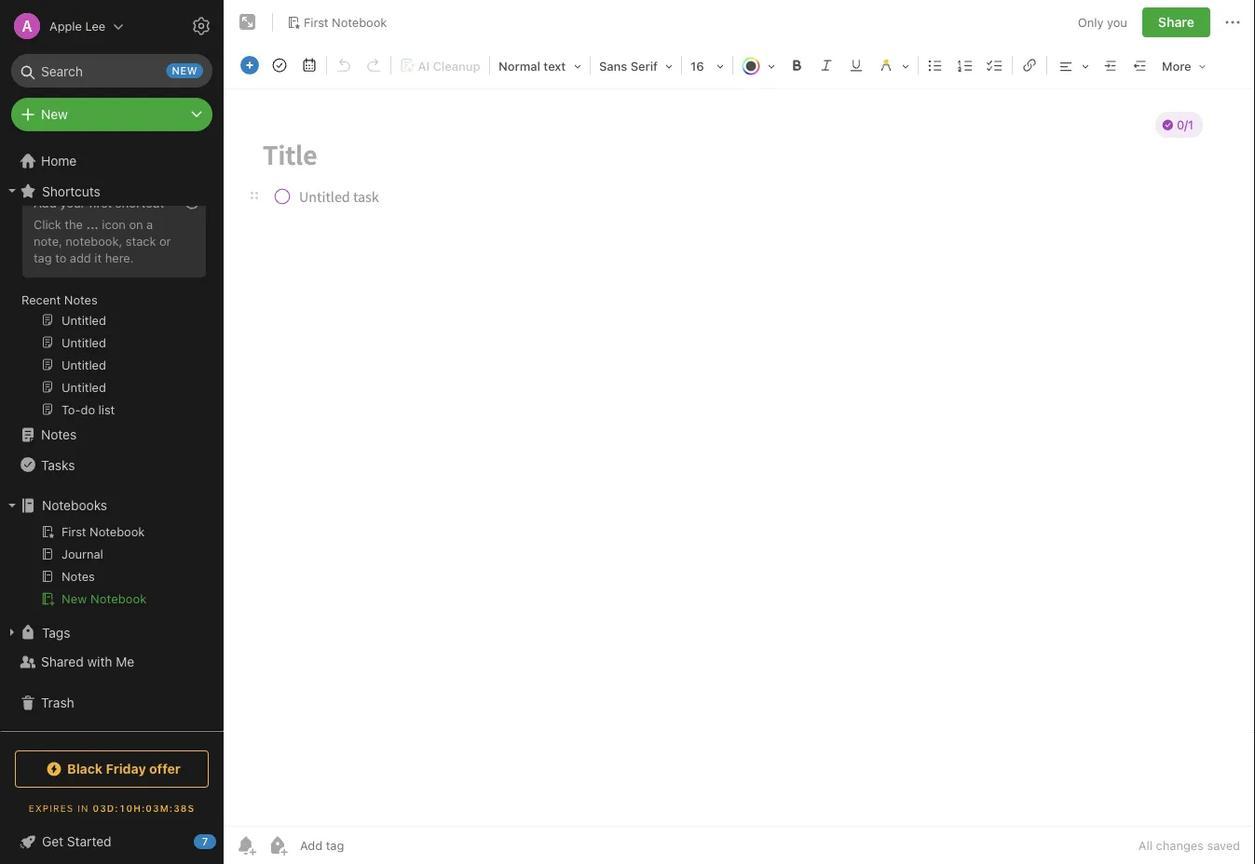 Task type: locate. For each thing, give the bounding box(es) containing it.
expand note image
[[237, 11, 259, 34]]

or
[[159, 234, 171, 248]]

notebook,
[[66, 234, 122, 248]]

tags button
[[0, 618, 215, 648]]

apple
[[49, 19, 82, 33]]

click the ...
[[34, 217, 99, 231]]

new notebook button
[[0, 588, 215, 610]]

Alignment field
[[1049, 52, 1096, 79]]

new inside new notebook button
[[61, 592, 87, 606]]

Account field
[[0, 7, 124, 45]]

add
[[34, 196, 57, 210]]

apple lee
[[49, 19, 106, 33]]

notebook inside group
[[90, 592, 147, 606]]

new up tags
[[61, 592, 87, 606]]

first
[[304, 15, 328, 29]]

add tag image
[[266, 835, 289, 857]]

expires
[[29, 803, 74, 814]]

offer
[[149, 762, 181, 777]]

tree
[[0, 146, 224, 730]]

0 vertical spatial new
[[41, 107, 68, 122]]

all changes saved
[[1138, 839, 1240, 853]]

settings image
[[190, 15, 212, 37]]

notes up tasks
[[41, 427, 77, 443]]

share
[[1158, 14, 1194, 30]]

bulleted list image
[[922, 52, 948, 78]]

on
[[129, 217, 143, 231]]

0 vertical spatial notebook
[[332, 15, 387, 29]]

1 vertical spatial notes
[[41, 427, 77, 443]]

bold image
[[784, 52, 810, 78]]

more actions image
[[1221, 11, 1244, 34]]

notebook for new notebook
[[90, 592, 147, 606]]

new search field
[[24, 54, 203, 88]]

first notebook
[[304, 15, 387, 29]]

shared
[[41, 655, 84, 670]]

your
[[60, 196, 86, 210]]

here.
[[105, 250, 134, 264]]

Font color field
[[735, 52, 782, 79]]

trash link
[[0, 689, 215, 718]]

Add tag field
[[298, 838, 438, 854]]

1 vertical spatial notebook
[[90, 592, 147, 606]]

notes link
[[0, 420, 215, 450]]

friday
[[106, 762, 146, 777]]

normal
[[498, 59, 540, 73]]

the
[[65, 217, 83, 231]]

first
[[89, 196, 112, 210]]

group
[[0, 178, 215, 428]]

underline image
[[843, 52, 869, 78]]

notes right recent
[[64, 293, 98, 307]]

notebook up tags button
[[90, 592, 147, 606]]

0 horizontal spatial notebook
[[90, 592, 147, 606]]

expires in 03d:10h:03m:38s
[[29, 803, 195, 814]]

new up home
[[41, 107, 68, 122]]

tasks button
[[0, 450, 215, 480]]

sans
[[599, 59, 627, 73]]

0 vertical spatial notes
[[64, 293, 98, 307]]

started
[[67, 834, 111, 850]]

03d:10h:03m:38s
[[93, 803, 195, 814]]

a
[[146, 217, 153, 231]]

add a reminder image
[[235, 835, 257, 857]]

Note Editor text field
[[224, 89, 1255, 826]]

expand notebooks image
[[5, 498, 20, 513]]

shared with me link
[[0, 648, 215, 677]]

new notebook
[[61, 592, 147, 606]]

changes
[[1156, 839, 1204, 853]]

stack
[[126, 234, 156, 248]]

icon
[[102, 217, 126, 231]]

notebook right first
[[332, 15, 387, 29]]

notes
[[64, 293, 98, 307], [41, 427, 77, 443]]

new inside new popup button
[[41, 107, 68, 122]]

Help and Learning task checklist field
[[0, 827, 224, 857]]

notebook inside note window 'element'
[[332, 15, 387, 29]]

it
[[94, 250, 102, 264]]

Heading level field
[[492, 52, 588, 79]]

first notebook button
[[280, 9, 393, 35]]

note window element
[[224, 0, 1255, 865]]

new for new notebook
[[61, 592, 87, 606]]

expand tags image
[[5, 625, 20, 640]]

text
[[544, 59, 566, 73]]

1 horizontal spatial notebook
[[332, 15, 387, 29]]

1 vertical spatial new
[[61, 592, 87, 606]]

notebook
[[332, 15, 387, 29], [90, 592, 147, 606]]

new
[[41, 107, 68, 122], [61, 592, 87, 606]]



Task type: describe. For each thing, give the bounding box(es) containing it.
only
[[1078, 15, 1104, 29]]

share button
[[1142, 7, 1210, 37]]

tree containing home
[[0, 146, 224, 730]]

add your first shortcut
[[34, 196, 164, 210]]

outdent image
[[1127, 52, 1153, 78]]

tasks
[[41, 457, 75, 473]]

click to collapse image
[[217, 830, 231, 853]]

more
[[1162, 59, 1191, 73]]

black friday offer
[[67, 762, 181, 777]]

home
[[41, 153, 77, 169]]

16
[[690, 59, 704, 73]]

italic image
[[813, 52, 839, 78]]

...
[[86, 217, 99, 231]]

click
[[34, 217, 61, 231]]

Font size field
[[684, 52, 730, 79]]

shortcuts button
[[0, 176, 215, 206]]

shortcut
[[115, 196, 164, 210]]

task image
[[266, 52, 293, 78]]

normal text
[[498, 59, 566, 73]]

insert link image
[[1017, 52, 1043, 78]]

note,
[[34, 234, 62, 248]]

add
[[70, 250, 91, 264]]

new button
[[11, 98, 212, 131]]

recent
[[21, 293, 61, 307]]

me
[[116, 655, 134, 670]]

7
[[202, 836, 208, 848]]

tags
[[42, 625, 70, 640]]

get
[[42, 834, 63, 850]]

new for new
[[41, 107, 68, 122]]

with
[[87, 655, 112, 670]]

recent notes
[[21, 293, 98, 307]]

notes inside group
[[64, 293, 98, 307]]

Search text field
[[24, 54, 199, 88]]

new
[[172, 65, 198, 77]]

Insert field
[[236, 52, 264, 78]]

shared with me
[[41, 655, 134, 670]]

home link
[[0, 146, 224, 176]]

numbered list image
[[952, 52, 978, 78]]

get started
[[42, 834, 111, 850]]

indent image
[[1098, 52, 1124, 78]]

trash
[[41, 696, 74, 711]]

calendar event image
[[296, 52, 322, 78]]

in
[[77, 803, 89, 814]]

More actions field
[[1221, 7, 1244, 37]]

tag
[[34, 250, 52, 264]]

black
[[67, 762, 103, 777]]

black friday offer button
[[15, 751, 209, 788]]

shortcuts
[[42, 183, 100, 199]]

to
[[55, 250, 66, 264]]

saved
[[1207, 839, 1240, 853]]

checklist image
[[982, 52, 1008, 78]]

icon on a note, notebook, stack or tag to add it here.
[[34, 217, 171, 264]]

only you
[[1078, 15, 1127, 29]]

lee
[[85, 19, 106, 33]]

notebooks
[[42, 498, 107, 513]]

notebooks link
[[0, 491, 215, 521]]

new notebook group
[[0, 521, 215, 618]]

all
[[1138, 839, 1153, 853]]

Highlight field
[[871, 52, 916, 79]]

More field
[[1155, 52, 1213, 79]]

notebook for first notebook
[[332, 15, 387, 29]]

sans serif
[[599, 59, 658, 73]]

you
[[1107, 15, 1127, 29]]

serif
[[631, 59, 658, 73]]

group containing add your first shortcut
[[0, 178, 215, 428]]

Font family field
[[593, 52, 679, 79]]



Task type: vqa. For each thing, say whether or not it's contained in the screenshot.
'Changes'
yes



